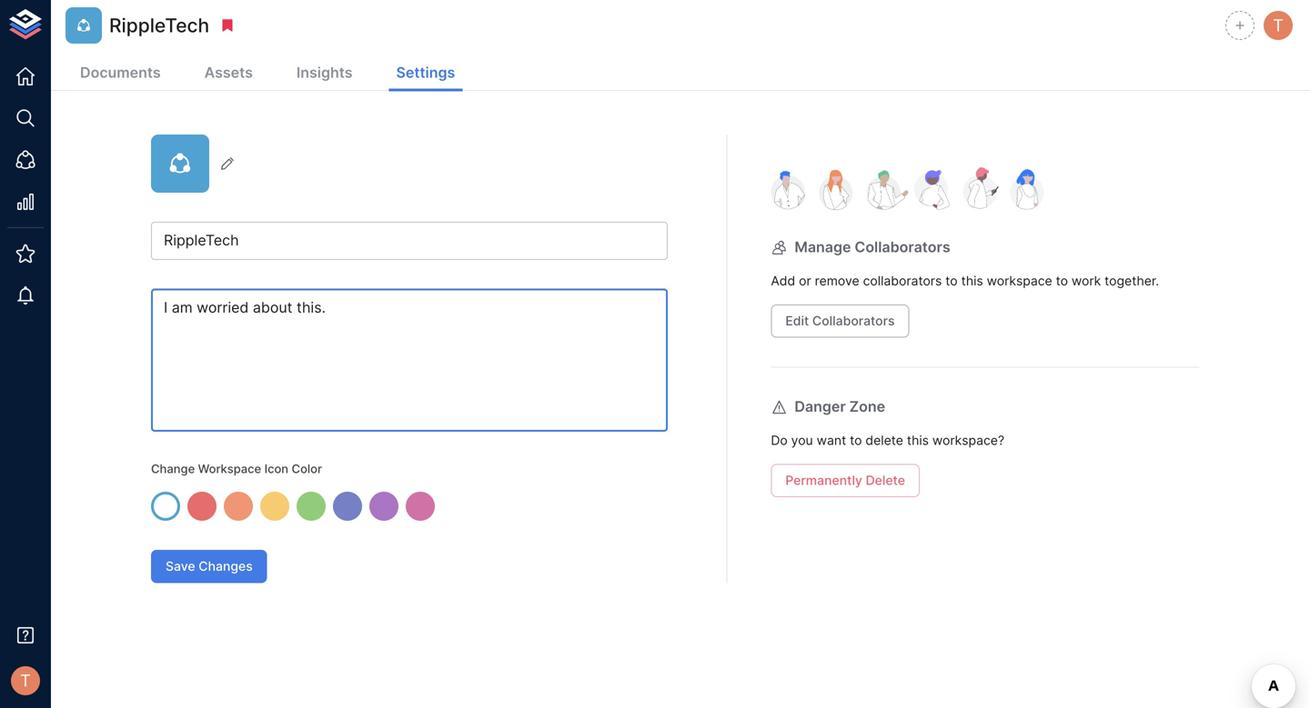 Task type: vqa. For each thing, say whether or not it's contained in the screenshot.
'Add'
yes



Task type: locate. For each thing, give the bounding box(es) containing it.
edit collaborators
[[786, 314, 895, 329]]

danger
[[795, 398, 846, 416]]

collaborators
[[855, 238, 951, 256], [813, 314, 895, 329]]

1 horizontal spatial to
[[946, 273, 958, 289]]

to left work on the top of the page
[[1056, 273, 1068, 289]]

together.
[[1105, 273, 1159, 289]]

change
[[151, 462, 195, 476]]

insights link
[[289, 56, 360, 91]]

collaborators up collaborators
[[855, 238, 951, 256]]

save changes button
[[151, 551, 267, 584]]

assets
[[204, 64, 253, 81]]

0 horizontal spatial this
[[907, 433, 929, 449]]

save changes
[[166, 559, 253, 575]]

collaborators inside button
[[813, 314, 895, 329]]

t button
[[1261, 8, 1296, 43], [5, 662, 46, 702]]

zone
[[850, 398, 886, 416]]

t for the left "t" button
[[20, 671, 31, 691]]

0 vertical spatial t
[[1273, 15, 1284, 35]]

1 vertical spatial collaborators
[[813, 314, 895, 329]]

add or remove collaborators to this workspace to work together.
[[771, 273, 1159, 289]]

collaborators for manage collaborators
[[855, 238, 951, 256]]

remove bookmark image
[[219, 17, 236, 34]]

t for the top "t" button
[[1273, 15, 1284, 35]]

1 vertical spatial t button
[[5, 662, 46, 702]]

to right want on the bottom of page
[[850, 433, 862, 449]]

manage
[[795, 238, 851, 256]]

this left workspace
[[961, 273, 983, 289]]

0 horizontal spatial t
[[20, 671, 31, 691]]

collaborators
[[863, 273, 942, 289]]

1 vertical spatial t
[[20, 671, 31, 691]]

1 horizontal spatial this
[[961, 273, 983, 289]]

work
[[1072, 273, 1101, 289]]

1 vertical spatial this
[[907, 433, 929, 449]]

2 horizontal spatial to
[[1056, 273, 1068, 289]]

delete
[[866, 473, 905, 489]]

icon
[[264, 462, 289, 476]]

add
[[771, 273, 796, 289]]

change workspace icon color
[[151, 462, 322, 476]]

0 horizontal spatial to
[[850, 433, 862, 449]]

1 horizontal spatial t
[[1273, 15, 1284, 35]]

t
[[1273, 15, 1284, 35], [20, 671, 31, 691]]

1 horizontal spatial t button
[[1261, 8, 1296, 43]]

workspace
[[198, 462, 261, 476]]

to right collaborators
[[946, 273, 958, 289]]

collaborators down remove
[[813, 314, 895, 329]]

0 vertical spatial collaborators
[[855, 238, 951, 256]]

or
[[799, 273, 811, 289]]

this right delete
[[907, 433, 929, 449]]

0 vertical spatial this
[[961, 273, 983, 289]]

this
[[961, 273, 983, 289], [907, 433, 929, 449]]

to
[[946, 273, 958, 289], [1056, 273, 1068, 289], [850, 433, 862, 449]]



Task type: describe. For each thing, give the bounding box(es) containing it.
permanently
[[786, 473, 863, 489]]

changes
[[199, 559, 253, 575]]

do
[[771, 433, 788, 449]]

assets link
[[197, 56, 260, 91]]

insights
[[297, 64, 353, 81]]

permanently delete button
[[771, 465, 920, 498]]

save
[[166, 559, 195, 575]]

Workspace notes are visible to all members and guests. text field
[[151, 289, 668, 432]]

edit
[[786, 314, 809, 329]]

you
[[791, 433, 813, 449]]

this for delete
[[907, 433, 929, 449]]

manage collaborators
[[795, 238, 951, 256]]

settings
[[396, 64, 455, 81]]

do you want to delete this workspace?
[[771, 433, 1005, 449]]

documents
[[80, 64, 161, 81]]

collaborators for edit collaborators
[[813, 314, 895, 329]]

remove
[[815, 273, 860, 289]]

settings link
[[389, 56, 463, 91]]

want
[[817, 433, 846, 449]]

0 horizontal spatial t button
[[5, 662, 46, 702]]

rippletech
[[109, 13, 209, 37]]

permanently delete
[[786, 473, 905, 489]]

workspace
[[987, 273, 1053, 289]]

this for to
[[961, 273, 983, 289]]

Workspace Name text field
[[151, 222, 668, 260]]

color
[[292, 462, 322, 476]]

danger zone
[[795, 398, 886, 416]]

0 vertical spatial t button
[[1261, 8, 1296, 43]]

documents link
[[73, 56, 168, 91]]

edit collaborators button
[[771, 305, 910, 338]]

workspace?
[[933, 433, 1005, 449]]

delete
[[866, 433, 904, 449]]



